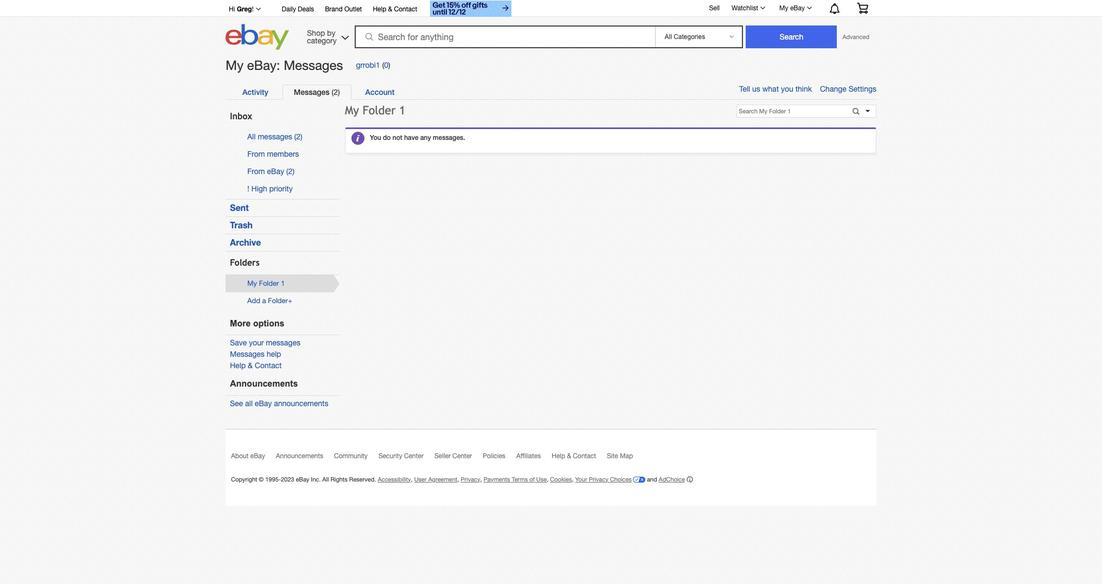 Task type: locate. For each thing, give the bounding box(es) containing it.
0 horizontal spatial help
[[230, 361, 246, 370]]

about ebay link
[[231, 452, 276, 465]]

& up cookies
[[567, 452, 571, 460]]

contact inside account navigation
[[394, 5, 417, 13]]

from ebay (2) link
[[247, 167, 294, 176]]

2 horizontal spatial help
[[552, 452, 565, 460]]

archive
[[230, 237, 261, 248]]

contact up your
[[573, 452, 596, 460]]

1 horizontal spatial privacy
[[589, 476, 608, 482]]

(2) up members
[[294, 132, 302, 141]]

change settings
[[820, 85, 876, 93]]

1 vertical spatial announcements
[[276, 452, 323, 460]]

1 horizontal spatial 1
[[399, 104, 405, 117]]

1 vertical spatial 1
[[281, 279, 285, 288]]

folder
[[363, 104, 396, 117], [259, 279, 279, 288], [268, 297, 288, 305]]

help & contact for "help & contact" link inside the account navigation
[[373, 5, 417, 13]]

my folder 1 down account on the left top of page
[[345, 104, 405, 117]]

2 vertical spatial messages
[[230, 350, 265, 359]]

policies link
[[483, 452, 516, 465]]

0 vertical spatial announcements
[[230, 379, 298, 388]]

0 vertical spatial help & contact link
[[373, 4, 417, 16]]

1 vertical spatial help & contact
[[552, 452, 596, 460]]

messages down save
[[230, 350, 265, 359]]

folder right a
[[268, 297, 288, 305]]

& down "messages help" 'link' at the left bottom of page
[[248, 361, 253, 370]]

2 vertical spatial contact
[[573, 452, 596, 460]]

+
[[288, 297, 292, 305]]

messages inside save your messages messages help help & contact
[[230, 350, 265, 359]]

sent link
[[230, 203, 249, 213]]

1 vertical spatial messages
[[294, 87, 330, 96]]

use
[[536, 476, 547, 482]]

0 horizontal spatial help & contact link
[[230, 361, 282, 370]]

my down account 'link'
[[345, 104, 359, 117]]

1 up not
[[399, 104, 405, 117]]

2 horizontal spatial help & contact link
[[552, 452, 607, 465]]

messages inside tab list
[[294, 87, 330, 96]]

0 vertical spatial (2)
[[332, 88, 340, 96]]

! left high at the top left of the page
[[247, 184, 249, 193]]

help & contact link up search image
[[373, 4, 417, 16]]

archive link
[[230, 237, 261, 248]]

ebay
[[790, 4, 805, 12], [267, 167, 284, 176], [255, 399, 272, 408], [250, 452, 265, 460], [296, 476, 309, 482]]

1 vertical spatial help
[[230, 361, 246, 370]]

1 horizontal spatial my folder 1
[[345, 104, 405, 117]]

from ebay (2)
[[247, 167, 294, 176]]

0 vertical spatial !
[[252, 5, 254, 13]]

0 horizontal spatial help & contact
[[373, 5, 417, 13]]

2 privacy from the left
[[589, 476, 608, 482]]

(
[[382, 61, 384, 70]]

messages (2)
[[294, 87, 340, 96]]

of
[[529, 476, 535, 482]]

None submit
[[746, 25, 837, 48]]

privacy down seller center link
[[461, 476, 480, 482]]

0 vertical spatial messages
[[258, 132, 292, 141]]

contact inside save your messages messages help help & contact
[[255, 361, 282, 370]]

none submit inside shop by category banner
[[746, 25, 837, 48]]

center right security
[[404, 452, 424, 460]]

1 horizontal spatial all
[[322, 476, 329, 482]]

help & contact link for brand outlet
[[373, 4, 417, 16]]

0 vertical spatial all
[[247, 132, 256, 141]]

, left user
[[411, 476, 413, 482]]

messages
[[258, 132, 292, 141], [266, 339, 300, 347]]

announcements up all
[[230, 379, 298, 388]]

help inside account navigation
[[373, 5, 386, 13]]

tab list
[[231, 85, 865, 100]]

and adchoice
[[645, 476, 685, 482]]

messages down category
[[284, 57, 343, 73]]

, left privacy link
[[457, 476, 459, 482]]

adchoice
[[659, 476, 685, 482]]

all down inbox
[[247, 132, 256, 141]]

activity
[[242, 87, 268, 96]]

0 horizontal spatial contact
[[255, 361, 282, 370]]

options
[[253, 319, 284, 328]]

what
[[762, 85, 779, 93]]

Search for anything text field
[[356, 27, 653, 47]]

0 horizontal spatial privacy
[[461, 476, 480, 482]]

& right 'outlet' in the top of the page
[[388, 5, 392, 13]]

1 horizontal spatial help
[[373, 5, 386, 13]]

help
[[373, 5, 386, 13], [230, 361, 246, 370], [552, 452, 565, 460]]

, left your
[[572, 476, 574, 482]]

all right inc. on the bottom left
[[322, 476, 329, 482]]

1 vertical spatial !
[[247, 184, 249, 193]]

grrobi1 link
[[356, 61, 380, 70]]

contact down help
[[255, 361, 282, 370]]

1995-
[[265, 476, 281, 482]]

tell
[[739, 85, 750, 93]]

ebay right watchlist link
[[790, 4, 805, 12]]

ebay for my ebay
[[790, 4, 805, 12]]

my inside "link"
[[779, 4, 788, 12]]

& inside account navigation
[[388, 5, 392, 13]]

& for the bottommost "help & contact" link
[[567, 452, 571, 460]]

cookies link
[[550, 476, 572, 482]]

center for seller center
[[453, 452, 472, 460]]

1 vertical spatial &
[[248, 361, 253, 370]]

(2) down members
[[286, 167, 294, 176]]

help & contact link
[[373, 4, 417, 16], [230, 361, 282, 370], [552, 452, 607, 465]]

1 horizontal spatial contact
[[394, 5, 417, 13]]

ebay right the about
[[250, 452, 265, 460]]

help & contact link inside account navigation
[[373, 4, 417, 16]]

your privacy choices link
[[575, 476, 645, 482]]

1 vertical spatial help & contact link
[[230, 361, 282, 370]]

2 vertical spatial (2)
[[286, 167, 294, 176]]

0 link
[[384, 61, 388, 70]]

grrobi1 ( 0 )
[[356, 61, 390, 70]]

help & contact up search image
[[373, 5, 417, 13]]

help & contact link down "messages help" 'link' at the left bottom of page
[[230, 361, 282, 370]]

2 center from the left
[[453, 452, 472, 460]]

center inside security center link
[[404, 452, 424, 460]]

privacy right your
[[589, 476, 608, 482]]

&
[[388, 5, 392, 13], [248, 361, 253, 370], [567, 452, 571, 460]]

2 vertical spatial &
[[567, 452, 571, 460]]

center for security center
[[404, 452, 424, 460]]

my right watchlist link
[[779, 4, 788, 12]]

affiliates
[[516, 452, 541, 460]]

1 horizontal spatial center
[[453, 452, 472, 460]]

from members link
[[247, 150, 299, 158]]

help & contact inside account navigation
[[373, 5, 417, 13]]

2 horizontal spatial &
[[567, 452, 571, 460]]

messages down my ebay: messages
[[294, 87, 330, 96]]

my folder 1
[[345, 104, 405, 117], [247, 279, 285, 288]]

0 horizontal spatial &
[[248, 361, 253, 370]]

0
[[384, 61, 388, 70]]

help
[[267, 350, 281, 359]]

, left payments
[[480, 476, 482, 482]]

0 horizontal spatial 1
[[281, 279, 285, 288]]

site
[[607, 452, 618, 460]]

4 , from the left
[[547, 476, 548, 482]]

brand
[[325, 5, 343, 13]]

my
[[779, 4, 788, 12], [226, 57, 243, 73], [345, 104, 359, 117], [247, 279, 257, 288]]

activity link
[[231, 85, 280, 99]]

0 vertical spatial help
[[373, 5, 386, 13]]

1 privacy from the left
[[461, 476, 480, 482]]

messages inside save your messages messages help help & contact
[[266, 339, 300, 347]]

hi greg !
[[229, 5, 254, 13]]

folder down account on the left top of page
[[363, 104, 396, 117]]

announcements up 2023
[[276, 452, 323, 460]]

! right hi
[[252, 5, 254, 13]]

help right 'outlet' in the top of the page
[[373, 5, 386, 13]]

center inside seller center link
[[453, 452, 472, 460]]

trash link
[[230, 220, 253, 230]]

tab list containing activity
[[231, 85, 865, 100]]

2 vertical spatial help & contact link
[[552, 452, 607, 465]]

help & contact up your
[[552, 452, 596, 460]]

1 vertical spatial contact
[[255, 361, 282, 370]]

(2) left account on the left top of page
[[332, 88, 340, 96]]

1 horizontal spatial !
[[252, 5, 254, 13]]

0 vertical spatial help & contact
[[373, 5, 417, 13]]

0 vertical spatial from
[[247, 150, 265, 158]]

advanced
[[843, 34, 869, 40]]

2 from from the top
[[247, 167, 265, 176]]

Search My Folder 1 text field
[[737, 105, 849, 117]]

0 vertical spatial &
[[388, 5, 392, 13]]

help & contact
[[373, 5, 417, 13], [552, 452, 596, 460]]

contact right 'outlet' in the top of the page
[[394, 5, 417, 13]]

0 horizontal spatial center
[[404, 452, 424, 460]]

community link
[[334, 452, 379, 465]]

privacy
[[461, 476, 480, 482], [589, 476, 608, 482]]

not
[[393, 133, 402, 141]]

help inside save your messages messages help help & contact
[[230, 361, 246, 370]]

from up from ebay (2) link
[[247, 150, 265, 158]]

help & contact link up your
[[552, 452, 607, 465]]

all messages (2)
[[247, 132, 302, 141]]

ebay for about ebay
[[250, 452, 265, 460]]

1 horizontal spatial help & contact link
[[373, 4, 417, 16]]

from up high at the top left of the page
[[247, 167, 265, 176]]

!
[[252, 5, 254, 13], [247, 184, 249, 193]]

us
[[752, 85, 760, 93]]

save
[[230, 339, 247, 347]]

my folder 1 up a
[[247, 279, 285, 288]]

0 horizontal spatial !
[[247, 184, 249, 193]]

1 center from the left
[[404, 452, 424, 460]]

ebay inside "link"
[[790, 4, 805, 12]]

from members
[[247, 150, 299, 158]]

1 horizontal spatial &
[[388, 5, 392, 13]]

ebay:
[[247, 57, 280, 73]]

help up cookies
[[552, 452, 565, 460]]

contact
[[394, 5, 417, 13], [255, 361, 282, 370], [573, 452, 596, 460]]

ebay down from members link
[[267, 167, 284, 176]]

2 horizontal spatial contact
[[573, 452, 596, 460]]

1 vertical spatial all
[[322, 476, 329, 482]]

2 vertical spatial help
[[552, 452, 565, 460]]

center
[[404, 452, 424, 460], [453, 452, 472, 460]]

help down "messages help" 'link' at the left bottom of page
[[230, 361, 246, 370]]

1 vertical spatial from
[[247, 167, 265, 176]]

seller
[[434, 452, 451, 460]]

3 , from the left
[[480, 476, 482, 482]]

1 vertical spatial messages
[[266, 339, 300, 347]]

my ebay link
[[773, 2, 817, 15]]

all
[[247, 132, 256, 141], [322, 476, 329, 482]]

from
[[247, 150, 265, 158], [247, 167, 265, 176]]

folder up add a folder +
[[259, 279, 279, 288]]

account
[[365, 87, 395, 96]]

submit search request image
[[852, 108, 863, 117]]

about
[[231, 452, 249, 460]]

1 up add a folder +
[[281, 279, 285, 288]]

& inside save your messages messages help help & contact
[[248, 361, 253, 370]]

0 vertical spatial contact
[[394, 5, 417, 13]]

0 horizontal spatial my folder 1
[[247, 279, 285, 288]]

, left cookies
[[547, 476, 548, 482]]

1 horizontal spatial help & contact
[[552, 452, 596, 460]]

messages up from members link
[[258, 132, 292, 141]]

announcements
[[274, 399, 328, 408]]

terms
[[512, 476, 528, 482]]

center right seller
[[453, 452, 472, 460]]

my left ebay:
[[226, 57, 243, 73]]

1 from from the top
[[247, 150, 265, 158]]

messages up help
[[266, 339, 300, 347]]

1 vertical spatial (2)
[[294, 132, 302, 141]]



Task type: describe. For each thing, give the bounding box(es) containing it.
help & contact link for messages help
[[230, 361, 282, 370]]

advanced link
[[837, 26, 875, 48]]

security center link
[[379, 452, 434, 465]]

1 vertical spatial folder
[[259, 279, 279, 288]]

site map
[[607, 452, 633, 460]]

messages help link
[[230, 350, 281, 359]]

site map link
[[607, 452, 644, 465]]

reserved.
[[349, 476, 376, 482]]

(2) for from ebay (2)
[[286, 167, 294, 176]]

watchlist
[[732, 4, 758, 12]]

& for "help & contact" link inside the account navigation
[[388, 5, 392, 13]]

adchoice link
[[659, 476, 693, 483]]

inbox
[[230, 111, 252, 122]]

0 vertical spatial my folder 1
[[345, 104, 405, 117]]

from for from members
[[247, 150, 265, 158]]

my ebay
[[779, 4, 805, 12]]

settings
[[849, 85, 876, 93]]

all messages (2) link
[[247, 132, 302, 141]]

you
[[370, 133, 381, 141]]

ebay for from ebay (2)
[[267, 167, 284, 176]]

your
[[575, 476, 587, 482]]

a
[[262, 297, 266, 305]]

)
[[388, 61, 390, 70]]

daily deals
[[282, 5, 314, 13]]

sent
[[230, 203, 249, 213]]

seller center
[[434, 452, 472, 460]]

folders
[[230, 258, 260, 268]]

shop by category button
[[302, 24, 351, 47]]

2023
[[281, 476, 294, 482]]

0 horizontal spatial all
[[247, 132, 256, 141]]

account navigation
[[223, 0, 876, 18]]

add
[[247, 297, 260, 305]]

agreement
[[428, 476, 457, 482]]

get an extra 15% off image
[[430, 1, 512, 17]]

community
[[334, 452, 368, 460]]

2 , from the left
[[457, 476, 459, 482]]

ebay left inc. on the bottom left
[[296, 476, 309, 482]]

shop by category banner
[[223, 0, 876, 53]]

seller center link
[[434, 452, 483, 465]]

my ebay: messages
[[226, 57, 343, 73]]

contact for "help & contact" link inside the account navigation
[[394, 5, 417, 13]]

sell link
[[704, 4, 725, 12]]

help for the bottommost "help & contact" link
[[552, 452, 565, 460]]

deals
[[298, 5, 314, 13]]

brand outlet link
[[325, 4, 362, 16]]

ebay right all
[[255, 399, 272, 408]]

think
[[795, 85, 812, 93]]

5 , from the left
[[572, 476, 574, 482]]

messages.
[[433, 133, 465, 141]]

watchlist link
[[726, 2, 770, 15]]

save your messages link
[[230, 339, 300, 347]]

payments
[[484, 476, 510, 482]]

your shopping cart image
[[856, 3, 869, 14]]

help & contact for the bottommost "help & contact" link
[[552, 452, 596, 460]]

you do not have any messages.
[[370, 133, 465, 141]]

from for from ebay (2)
[[247, 167, 265, 176]]

security
[[379, 452, 402, 460]]

search image
[[366, 33, 373, 41]]

user agreement link
[[414, 476, 457, 482]]

priority
[[269, 184, 293, 193]]

help for "help & contact" link inside the account navigation
[[373, 5, 386, 13]]

all
[[245, 399, 253, 408]]

category
[[307, 36, 337, 45]]

sell
[[709, 4, 720, 12]]

security center
[[379, 452, 424, 460]]

do
[[383, 133, 391, 141]]

shop by category
[[307, 28, 337, 45]]

grrobi1
[[356, 61, 380, 70]]

and
[[647, 476, 657, 482]]

rights
[[331, 476, 348, 482]]

contact for the bottommost "help & contact" link
[[573, 452, 596, 460]]

any
[[420, 133, 431, 141]]

1 , from the left
[[411, 476, 413, 482]]

(2) inside messages (2)
[[332, 88, 340, 96]]

more options
[[230, 319, 284, 328]]

have
[[404, 133, 418, 141]]

map
[[620, 452, 633, 460]]

0 vertical spatial messages
[[284, 57, 343, 73]]

more
[[230, 319, 251, 328]]

! inside hi greg !
[[252, 5, 254, 13]]

greg
[[237, 5, 252, 13]]

inc.
[[311, 476, 321, 482]]

copyright © 1995-2023 ebay inc. all rights reserved. accessibility , user agreement , privacy , payments terms of use , cookies , your privacy choices
[[231, 476, 632, 482]]

accessibility
[[378, 476, 411, 482]]

hi
[[229, 5, 235, 13]]

©
[[259, 476, 264, 482]]

1 vertical spatial my folder 1
[[247, 279, 285, 288]]

save your messages messages help help & contact
[[230, 339, 300, 370]]

my folder 1 link
[[247, 279, 285, 288]]

copyright
[[231, 476, 257, 482]]

cookies
[[550, 476, 572, 482]]

0 vertical spatial folder
[[363, 104, 396, 117]]

high
[[251, 184, 267, 193]]

announcements link
[[276, 452, 334, 465]]

outlet
[[344, 5, 362, 13]]

brand outlet
[[325, 5, 362, 13]]

affiliates link
[[516, 452, 552, 465]]

2 vertical spatial folder
[[268, 297, 288, 305]]

(2) for all messages (2)
[[294, 132, 302, 141]]

payments terms of use link
[[484, 476, 547, 482]]

policies
[[483, 452, 505, 460]]

change
[[820, 85, 847, 93]]

user
[[414, 476, 427, 482]]

privacy link
[[461, 476, 480, 482]]

you
[[781, 85, 793, 93]]

0 vertical spatial 1
[[399, 104, 405, 117]]

my up add
[[247, 279, 257, 288]]

by
[[327, 28, 335, 37]]



Task type: vqa. For each thing, say whether or not it's contained in the screenshot.
bottom to
no



